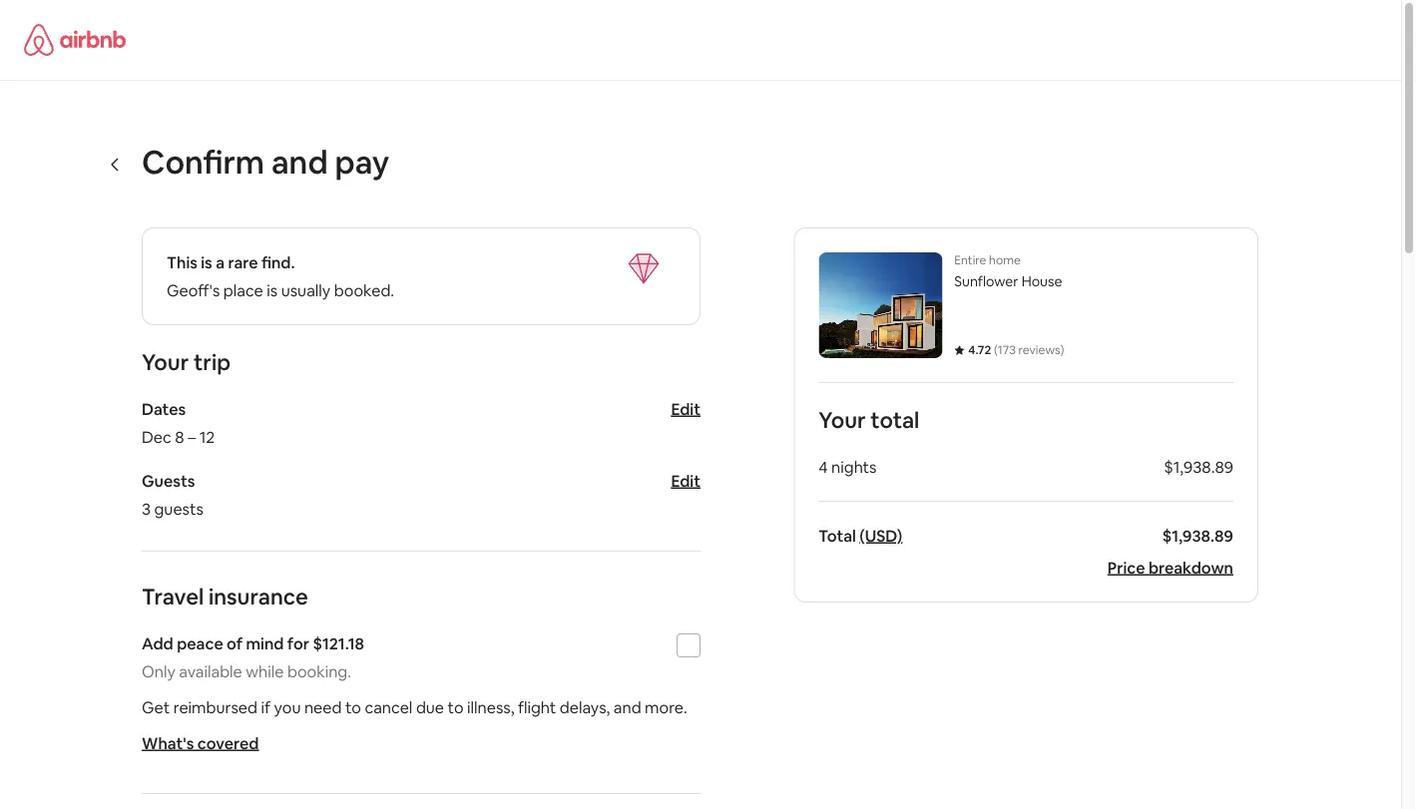 Task type: vqa. For each thing, say whether or not it's contained in the screenshot.
"more."
yes



Task type: locate. For each thing, give the bounding box(es) containing it.
edit button for guests 3 guests
[[671, 471, 701, 491]]

your total
[[819, 406, 920, 434]]

reimbursed
[[173, 697, 258, 718]]

reviews
[[1019, 342, 1061, 358]]

what's covered button
[[142, 733, 259, 754]]

what's covered
[[142, 733, 259, 754]]

geoff's
[[167, 280, 220, 301]]

delays,
[[560, 697, 610, 718]]

a
[[216, 252, 225, 273]]

your trip
[[142, 348, 231, 376]]

$1,938.89
[[1164, 457, 1234, 477], [1163, 526, 1234, 546]]

edit
[[671, 399, 701, 419], [671, 471, 701, 491]]

get
[[142, 697, 170, 718]]

rare
[[228, 252, 258, 273]]

8
[[175, 427, 184, 447]]

is down find. at the left
[[267, 280, 278, 301]]

173
[[998, 342, 1016, 358]]

edit for dates dec 8 – 12
[[671, 399, 701, 419]]

add peace of mind for $121.18 only available while booking.
[[142, 633, 364, 682]]

–
[[188, 427, 196, 447]]

0 vertical spatial your
[[142, 348, 189, 376]]

and
[[271, 141, 328, 183], [614, 697, 642, 718]]

add
[[142, 633, 173, 654]]

0 vertical spatial edit
[[671, 399, 701, 419]]

pay
[[335, 141, 390, 183]]

is
[[201, 252, 212, 273], [267, 280, 278, 301]]

need
[[304, 697, 342, 718]]

1 vertical spatial $1,938.89
[[1163, 526, 1234, 546]]

4
[[819, 457, 828, 477]]

travel insurance
[[142, 583, 308, 611]]

1 vertical spatial edit
[[671, 471, 701, 491]]

edit for guests 3 guests
[[671, 471, 701, 491]]

$1,938.89 for 4 nights
[[1164, 457, 1234, 477]]

0 horizontal spatial is
[[201, 252, 212, 273]]

$1,938.89 for total
[[1163, 526, 1234, 546]]

to right need
[[345, 697, 361, 718]]

and left more.
[[614, 697, 642, 718]]

trip
[[194, 348, 231, 376]]

2 edit button from the top
[[671, 471, 701, 491]]

and left 'pay'
[[271, 141, 328, 183]]

dec
[[142, 427, 172, 447]]

0 vertical spatial $1,938.89
[[1164, 457, 1234, 477]]

to right the due
[[448, 697, 464, 718]]

1 edit from the top
[[671, 399, 701, 419]]

find.
[[262, 252, 295, 273]]

2 to from the left
[[448, 697, 464, 718]]

breakdown
[[1149, 558, 1234, 578]]

price breakdown
[[1108, 558, 1234, 578]]

0 horizontal spatial to
[[345, 697, 361, 718]]

1 vertical spatial edit button
[[671, 471, 701, 491]]

home
[[989, 253, 1021, 268]]

to
[[345, 697, 361, 718], [448, 697, 464, 718]]

your
[[142, 348, 189, 376], [819, 406, 866, 434]]

your left trip
[[142, 348, 189, 376]]

insurance
[[209, 583, 308, 611]]

1 horizontal spatial to
[[448, 697, 464, 718]]

1 vertical spatial and
[[614, 697, 642, 718]]

more.
[[645, 697, 688, 718]]

mind
[[246, 633, 284, 654]]

0 vertical spatial and
[[271, 141, 328, 183]]

your up 4 nights
[[819, 406, 866, 434]]

confirm and pay
[[142, 141, 390, 183]]

1 edit button from the top
[[671, 399, 701, 419]]

entire home sunflower house
[[955, 253, 1063, 291]]

0 vertical spatial edit button
[[671, 399, 701, 419]]

edit button
[[671, 399, 701, 419], [671, 471, 701, 491]]

travel
[[142, 583, 204, 611]]

0 horizontal spatial your
[[142, 348, 189, 376]]

booked.
[[334, 280, 394, 301]]

(usd) button
[[860, 526, 903, 546]]

0 vertical spatial is
[[201, 252, 212, 273]]

1 horizontal spatial and
[[614, 697, 642, 718]]

total
[[819, 526, 856, 546]]

0 horizontal spatial and
[[271, 141, 328, 183]]

house
[[1022, 273, 1063, 291]]

guests 3 guests
[[142, 471, 204, 519]]

cancel
[[365, 697, 413, 718]]

this is a rare find. geoff's place is usually booked.
[[167, 252, 394, 301]]

2 edit from the top
[[671, 471, 701, 491]]

1 horizontal spatial your
[[819, 406, 866, 434]]

entire
[[955, 253, 987, 268]]

1 vertical spatial your
[[819, 406, 866, 434]]

1 horizontal spatial is
[[267, 280, 278, 301]]

4.72
[[969, 342, 992, 358]]

is left a
[[201, 252, 212, 273]]

total
[[871, 406, 920, 434]]

12
[[199, 427, 215, 447]]

total (usd)
[[819, 526, 903, 546]]



Task type: describe. For each thing, give the bounding box(es) containing it.
(usd)
[[860, 526, 903, 546]]

guests
[[142, 471, 195, 491]]

booking.
[[287, 661, 351, 682]]

dates dec 8 – 12
[[142, 399, 215, 447]]

price breakdown button
[[1108, 558, 1234, 578]]

nights
[[832, 457, 877, 477]]

dates
[[142, 399, 186, 419]]

1 vertical spatial is
[[267, 280, 278, 301]]

get reimbursed if you need to cancel due to illness, flight delays, and more.
[[142, 697, 688, 718]]

of
[[227, 633, 243, 654]]

3
[[142, 499, 151, 519]]

if
[[261, 697, 271, 718]]

flight
[[518, 697, 556, 718]]

1 to from the left
[[345, 697, 361, 718]]

for
[[287, 633, 309, 654]]

you
[[274, 697, 301, 718]]

guests
[[154, 499, 204, 519]]

only
[[142, 661, 176, 682]]

(
[[994, 342, 998, 358]]

back image
[[108, 156, 124, 172]]

place
[[223, 280, 263, 301]]

due
[[416, 697, 444, 718]]

$121.18
[[313, 633, 364, 654]]

edit button for dates dec 8 – 12
[[671, 399, 701, 419]]

your for your trip
[[142, 348, 189, 376]]

confirm
[[142, 141, 265, 183]]

4 nights
[[819, 457, 877, 477]]

usually
[[281, 280, 331, 301]]

sunflower
[[955, 273, 1019, 291]]

while
[[246, 661, 284, 682]]

price
[[1108, 558, 1146, 578]]

4.72 ( 173 reviews )
[[969, 342, 1065, 358]]

illness,
[[467, 697, 515, 718]]

this
[[167, 252, 198, 273]]

peace
[[177, 633, 223, 654]]

)
[[1061, 342, 1065, 358]]

available
[[179, 661, 242, 682]]

your for your total
[[819, 406, 866, 434]]



